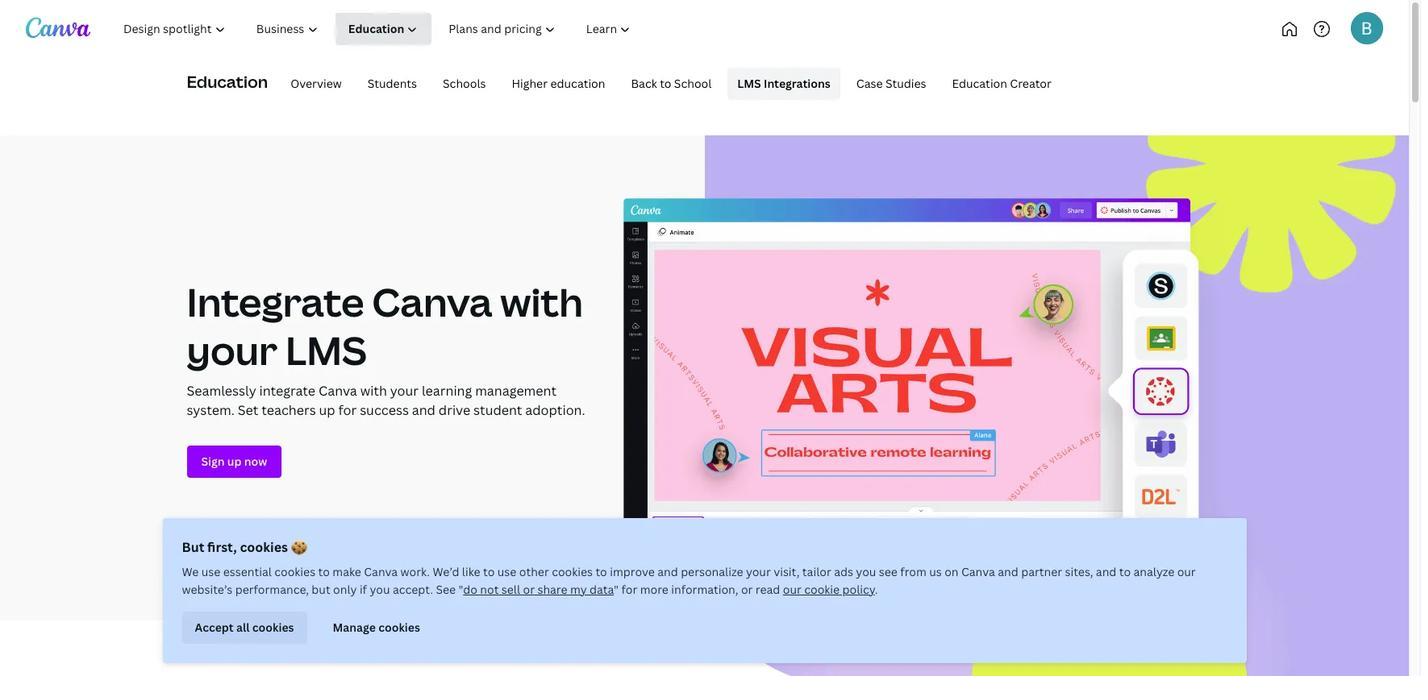 Task type: locate. For each thing, give the bounding box(es) containing it.
we'd
[[433, 565, 459, 580]]

higher education
[[512, 76, 606, 91]]

website's
[[182, 583, 233, 598]]

0 horizontal spatial lms
[[286, 324, 367, 377]]

manage cookies
[[333, 620, 420, 636]]

sites,
[[1065, 565, 1094, 580]]

education inside menu bar
[[953, 76, 1008, 91]]

policy
[[843, 583, 875, 598]]

your up seamlessly
[[187, 324, 278, 377]]

to right like in the left bottom of the page
[[483, 565, 495, 580]]

1 horizontal spatial "
[[614, 583, 619, 598]]

students
[[368, 76, 417, 91]]

education for education creator
[[953, 76, 1008, 91]]

🍪
[[291, 539, 307, 557]]

success
[[360, 402, 409, 420]]

accept all cookies
[[195, 620, 294, 636]]

and right sites,
[[1096, 565, 1117, 580]]

cookies down accept.
[[379, 620, 420, 636]]

but
[[182, 539, 204, 557]]

our right analyze
[[1178, 565, 1196, 580]]

ads
[[834, 565, 854, 580]]

your up success on the left bottom of the page
[[390, 382, 419, 400]]

cookies inside 'button'
[[252, 620, 294, 636]]

1 vertical spatial our
[[783, 583, 802, 598]]

overview
[[291, 76, 342, 91]]

1 horizontal spatial use
[[498, 565, 517, 580]]

and inside integrate canva with your lms seamlessly integrate canva with your learning management system. set teachers up for success and drive student adoption.
[[412, 402, 436, 420]]

1 horizontal spatial or
[[741, 583, 753, 598]]

or right sell
[[523, 583, 535, 598]]

0 horizontal spatial you
[[370, 583, 390, 598]]

1 vertical spatial lms
[[286, 324, 367, 377]]

1 vertical spatial with
[[360, 382, 387, 400]]

to up but
[[318, 565, 330, 580]]

schools
[[443, 76, 486, 91]]

our down visit,
[[783, 583, 802, 598]]

use up sell
[[498, 565, 517, 580]]

0 horizontal spatial education
[[187, 71, 268, 93]]

cookies
[[240, 539, 288, 557], [275, 565, 316, 580], [552, 565, 593, 580], [252, 620, 294, 636], [379, 620, 420, 636]]

education
[[187, 71, 268, 93], [953, 76, 1008, 91]]

for down improve
[[622, 583, 638, 598]]

make
[[333, 565, 361, 580]]

student
[[474, 402, 522, 420]]

0 vertical spatial you
[[856, 565, 877, 580]]

0 vertical spatial for
[[338, 402, 357, 420]]

overview link
[[281, 68, 352, 100]]

" down improve
[[614, 583, 619, 598]]

and
[[412, 402, 436, 420], [658, 565, 678, 580], [998, 565, 1019, 580], [1096, 565, 1117, 580]]

integrate
[[187, 276, 364, 328]]

integrate
[[259, 382, 316, 400]]

lms inside menu bar
[[738, 76, 761, 91]]

0 horizontal spatial for
[[338, 402, 357, 420]]

lms
[[738, 76, 761, 91], [286, 324, 367, 377]]

tailor
[[803, 565, 832, 580]]

like
[[462, 565, 481, 580]]

1 " from the left
[[459, 583, 463, 598]]

2 or from the left
[[741, 583, 753, 598]]

0 horizontal spatial with
[[360, 382, 387, 400]]

1 vertical spatial you
[[370, 583, 390, 598]]

our cookie policy link
[[783, 583, 875, 598]]

essential
[[223, 565, 272, 580]]

to right the back
[[660, 76, 672, 91]]

1 use from the left
[[202, 565, 221, 580]]

use up website's
[[202, 565, 221, 580]]

lms integrations
[[738, 76, 831, 91]]

case studies
[[857, 76, 927, 91]]

back to school link
[[622, 68, 722, 100]]

2 vertical spatial your
[[746, 565, 771, 580]]

system.
[[187, 402, 235, 420]]

new logo 2 image
[[619, 194, 1223, 563]]

back to school
[[631, 76, 712, 91]]

and left partner
[[998, 565, 1019, 580]]

you right if at the bottom left
[[370, 583, 390, 598]]

and up do not sell or share my data " for more information, or read our cookie policy .
[[658, 565, 678, 580]]

1 vertical spatial your
[[390, 382, 419, 400]]

integrate canva with your lms seamlessly integrate canva with your learning management system. set teachers up for success and drive student adoption.
[[187, 276, 585, 420]]

analyze
[[1134, 565, 1175, 580]]

or
[[523, 583, 535, 598], [741, 583, 753, 598]]

0 vertical spatial your
[[187, 324, 278, 377]]

0 vertical spatial our
[[1178, 565, 1196, 580]]

" inside 'we use essential cookies to make canva work. we'd like to use other cookies to improve and personalize your visit, tailor ads you see from us on canva and partner sites, and to analyze our website's performance, but only if you accept. see "'
[[459, 583, 463, 598]]

1 horizontal spatial our
[[1178, 565, 1196, 580]]

not
[[480, 583, 499, 598]]

lms integrations link
[[728, 68, 841, 100]]

cookies down 🍪
[[275, 565, 316, 580]]

2 horizontal spatial your
[[746, 565, 771, 580]]

see
[[436, 583, 456, 598]]

1 vertical spatial for
[[622, 583, 638, 598]]

.
[[875, 583, 878, 598]]

" right see
[[459, 583, 463, 598]]

or left the read
[[741, 583, 753, 598]]

0 horizontal spatial your
[[187, 324, 278, 377]]

only
[[333, 583, 357, 598]]

your
[[187, 324, 278, 377], [390, 382, 419, 400], [746, 565, 771, 580]]

lms left integrations
[[738, 76, 761, 91]]

you
[[856, 565, 877, 580], [370, 583, 390, 598]]

cookies up my
[[552, 565, 593, 580]]

for right the up
[[338, 402, 357, 420]]

set
[[238, 402, 259, 420]]

use
[[202, 565, 221, 580], [498, 565, 517, 580]]

1 horizontal spatial for
[[622, 583, 638, 598]]

case
[[857, 76, 883, 91]]

information,
[[672, 583, 739, 598]]

to
[[660, 76, 672, 91], [318, 565, 330, 580], [483, 565, 495, 580], [596, 565, 607, 580], [1120, 565, 1131, 580]]

lms up integrate
[[286, 324, 367, 377]]

share
[[538, 583, 568, 598]]

all
[[236, 620, 250, 636]]

more
[[640, 583, 669, 598]]

0 horizontal spatial use
[[202, 565, 221, 580]]

with
[[500, 276, 583, 328], [360, 382, 387, 400]]

1 horizontal spatial lms
[[738, 76, 761, 91]]

and down the "learning"
[[412, 402, 436, 420]]

our
[[1178, 565, 1196, 580], [783, 583, 802, 598]]

1 horizontal spatial education
[[953, 76, 1008, 91]]

0 horizontal spatial "
[[459, 583, 463, 598]]

you up the policy
[[856, 565, 877, 580]]

accept
[[195, 620, 234, 636]]

manage
[[333, 620, 376, 636]]

for
[[338, 402, 357, 420], [622, 583, 638, 598]]

0 vertical spatial lms
[[738, 76, 761, 91]]

cookies right all
[[252, 620, 294, 636]]

1 horizontal spatial your
[[390, 382, 419, 400]]

education
[[551, 76, 606, 91]]

canva
[[372, 276, 493, 328], [319, 382, 357, 400], [364, 565, 398, 580], [962, 565, 996, 580]]

your up the read
[[746, 565, 771, 580]]

for inside integrate canva with your lms seamlessly integrate canva with your learning management system. set teachers up for success and drive student adoption.
[[338, 402, 357, 420]]

up
[[319, 402, 335, 420]]

visit,
[[774, 565, 800, 580]]

menu bar
[[275, 68, 1062, 100]]

0 horizontal spatial or
[[523, 583, 535, 598]]

we use essential cookies to make canva work. we'd like to use other cookies to improve and personalize your visit, tailor ads you see from us on canva and partner sites, and to analyze our website's performance, but only if you accept. see "
[[182, 565, 1196, 598]]

see
[[879, 565, 898, 580]]

1 horizontal spatial with
[[500, 276, 583, 328]]



Task type: vqa. For each thing, say whether or not it's contained in the screenshot.
'management'
yes



Task type: describe. For each thing, give the bounding box(es) containing it.
my
[[570, 583, 587, 598]]

2 " from the left
[[614, 583, 619, 598]]

integrations
[[764, 76, 831, 91]]

manage cookies button
[[320, 612, 433, 645]]

work.
[[401, 565, 430, 580]]

sell
[[502, 583, 521, 598]]

us
[[930, 565, 942, 580]]

accept.
[[393, 583, 433, 598]]

school
[[674, 76, 712, 91]]

back
[[631, 76, 657, 91]]

we
[[182, 565, 199, 580]]

higher
[[512, 76, 548, 91]]

to inside menu bar
[[660, 76, 672, 91]]

case studies link
[[847, 68, 936, 100]]

read
[[756, 583, 781, 598]]

if
[[360, 583, 367, 598]]

1 horizontal spatial you
[[856, 565, 877, 580]]

personalize
[[681, 565, 744, 580]]

management
[[475, 382, 557, 400]]

partner
[[1022, 565, 1063, 580]]

on
[[945, 565, 959, 580]]

2 use from the left
[[498, 565, 517, 580]]

schools link
[[433, 68, 496, 100]]

data
[[590, 583, 614, 598]]

teachers
[[262, 402, 316, 420]]

but
[[312, 583, 331, 598]]

01 header background1 image
[[705, 136, 1410, 677]]

higher education link
[[502, 68, 615, 100]]

from
[[901, 565, 927, 580]]

studies
[[886, 76, 927, 91]]

drive
[[439, 402, 471, 420]]

students link
[[358, 68, 427, 100]]

performance,
[[235, 583, 309, 598]]

cookies inside button
[[379, 620, 420, 636]]

lms inside integrate canva with your lms seamlessly integrate canva with your learning management system. set teachers up for success and drive student adoption.
[[286, 324, 367, 377]]

cookie
[[805, 583, 840, 598]]

cookies up essential
[[240, 539, 288, 557]]

do not sell or share my data " for more information, or read our cookie policy .
[[463, 583, 878, 598]]

learning
[[422, 382, 472, 400]]

accept all cookies button
[[182, 612, 307, 645]]

0 vertical spatial with
[[500, 276, 583, 328]]

seamlessly
[[187, 382, 256, 400]]

do not sell or share my data link
[[463, 583, 614, 598]]

adoption.
[[526, 402, 585, 420]]

to up data
[[596, 565, 607, 580]]

1 or from the left
[[523, 583, 535, 598]]

menu bar containing overview
[[275, 68, 1062, 100]]

top level navigation element
[[110, 13, 700, 45]]

first,
[[207, 539, 237, 557]]

your inside 'we use essential cookies to make canva work. we'd like to use other cookies to improve and personalize your visit, tailor ads you see from us on canva and partner sites, and to analyze our website's performance, but only if you accept. see "'
[[746, 565, 771, 580]]

our inside 'we use essential cookies to make canva work. we'd like to use other cookies to improve and personalize your visit, tailor ads you see from us on canva and partner sites, and to analyze our website's performance, but only if you accept. see "'
[[1178, 565, 1196, 580]]

to left analyze
[[1120, 565, 1131, 580]]

do
[[463, 583, 478, 598]]

but first, cookies 🍪
[[182, 539, 307, 557]]

other
[[519, 565, 549, 580]]

0 horizontal spatial our
[[783, 583, 802, 598]]

education creator
[[953, 76, 1052, 91]]

improve
[[610, 565, 655, 580]]

education creator link
[[943, 68, 1062, 100]]

creator
[[1010, 76, 1052, 91]]

education for education
[[187, 71, 268, 93]]



